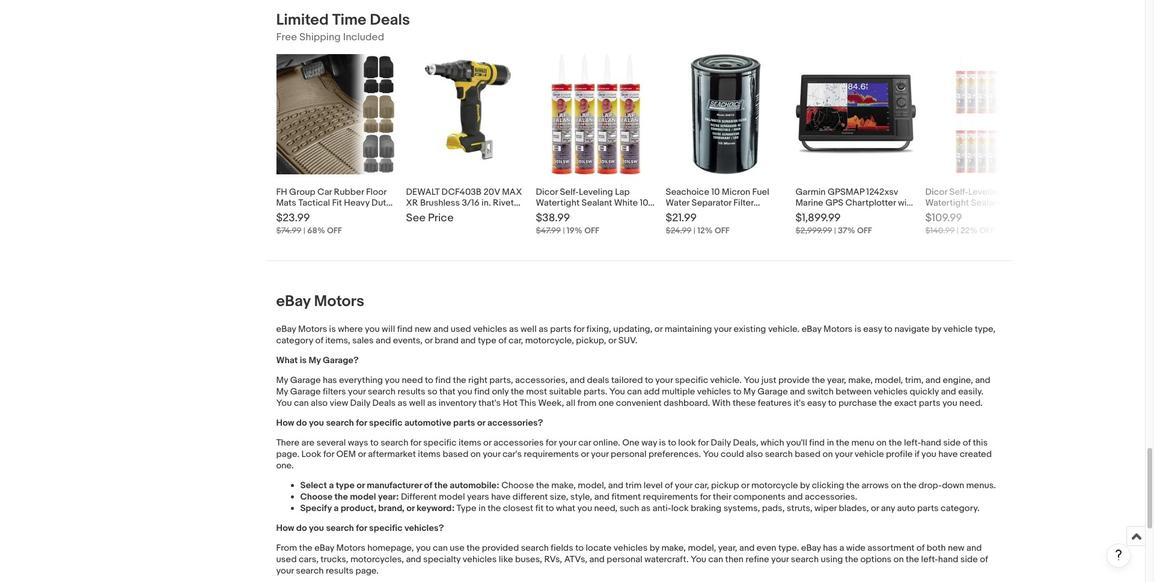 Task type: describe. For each thing, give the bounding box(es) containing it.
buses,
[[515, 554, 543, 565]]

and left easily. on the right bottom
[[941, 386, 957, 397]]

- for $109.99
[[960, 208, 963, 219]]

results inside from the ebay motors homepage, you can use the provided search fields to locate vehicles by make, model, year, and even type. ebay has a wide assortment of both new and used cars, trucks, motorcycles, and specialty vehicles like buses, rvs, atvs, and personal watercraft. you can then refine your search using the options on the left-hand side of your search results page.
[[326, 565, 354, 577]]

your left car's
[[483, 448, 501, 460]]

pack for $38.99
[[583, 208, 603, 219]]

easy inside my garage has everything you need to find the right parts, accessories, and deals tailored to your specific vehicle. you just provide the year, make, model, trim, and engine, and my garage filters your search results so that you find only the most suitable parts. you can add multiple vehicles to my garage and switch between vehicles quickly and easily. you can also view daily deals as well as inventory that's hot this week, all from one convenient dashboard. with these features it's easy to purchase the exact parts you need.
[[808, 397, 827, 409]]

1 horizontal spatial mats
[[325, 208, 345, 219]]

1 horizontal spatial items
[[459, 437, 482, 448]]

you inside from the ebay motors homepage, you can use the provided search fields to locate vehicles by make, model, year, and even type. ebay has a wide assortment of both new and used cars, trucks, motorcycles, and specialty vehicles like buses, rvs, atvs, and personal watercraft. you can then refine your search using the options on the left-hand side of your search results page.
[[416, 542, 431, 554]]

parts inside ebay motors is where you will find new and used vehicles as well as parts for fixing, updating, or maintaining your existing vehicle. ebay motors is easy to navigate by vehicle type, category of items, sales and events, or brand and type of car, motorcycle, pickup, or suv.
[[550, 323, 572, 335]]

parts inside my garage has everything you need to find the right parts, accessories, and deals tailored to your specific vehicle. you just provide the year, make, model, trim, and engine, and my garage filters your search results so that you find only the most suitable parts. you can add multiple vehicles to my garage and switch between vehicles quickly and easily. you can also view daily deals as well as inventory that's hot this week, all from one convenient dashboard. with these features it's easy to purchase the exact parts you need.
[[919, 397, 941, 409]]

your down from
[[276, 565, 294, 577]]

deals inside my garage has everything you need to find the right parts, accessories, and deals tailored to your specific vehicle. you just provide the year, make, model, trim, and engine, and my garage filters your search results so that you find only the most suitable parts. you can add multiple vehicles to my garage and switch between vehicles quickly and easily. you can also view daily deals as well as inventory that's hot this week, all from one convenient dashboard. with these features it's easy to purchase the exact parts you need.
[[373, 397, 396, 409]]

0 horizontal spatial mats
[[276, 197, 296, 209]]

watertight for $38.99
[[536, 197, 580, 209]]

your up clicking
[[835, 448, 853, 460]]

hand inside from the ebay motors homepage, you can use the provided search fields to locate vehicles by make, model, year, and even type. ebay has a wide assortment of both new and used cars, trucks, motorcycles, and specialty vehicles like buses, rvs, atvs, and personal watercraft. you can then refine your search using the options on the left-hand side of your search results page.
[[939, 554, 959, 565]]

for right look
[[698, 437, 709, 448]]

vehicle. inside ebay motors is where you will find new and used vehicles as well as parts for fixing, updating, or maintaining your existing vehicle. ebay motors is easy to navigate by vehicle type, category of items, sales and events, or brand and type of car, motorcycle, pickup, or suv.
[[769, 323, 800, 335]]

what
[[276, 355, 298, 366]]

or right brand,
[[407, 503, 415, 514]]

or right oem
[[358, 448, 366, 460]]

the right provide
[[812, 374, 826, 386]]

car, inside ebay motors is where you will find new and used vehicles as well as parts for fixing, updating, or maintaining your existing vehicle. ebay motors is easy to navigate by vehicle type, category of items, sales and events, or brand and type of car, motorcycle, pickup, or suv.
[[509, 335, 523, 346]]

garage down what is my garage? in the left bottom of the page
[[290, 374, 321, 386]]

you down specify
[[309, 522, 324, 534]]

deals,
[[733, 437, 759, 448]]

$74.99
[[276, 225, 302, 236]]

| for $38.99
[[563, 225, 565, 236]]

20913
[[717, 208, 741, 219]]

is left where
[[329, 323, 336, 335]]

automobile:
[[450, 480, 500, 491]]

fitment
[[612, 491, 641, 503]]

1 model from the left
[[350, 491, 376, 503]]

that's
[[479, 397, 501, 409]]

there are several ways to search for specific items or accessories for your car online. one way is to look for daily deals, which you'll find in the menu on the left-hand side of this page. look for oem or aftermarket items based on your car's requirements or your personal preferences. you could also search based on your vehicle profile if you have created one.
[[276, 437, 992, 471]]

parts down inventory
[[453, 417, 475, 429]]

find inside there are several ways to search for specific items or accessories for your car online. one way is to look for daily deals, which you'll find in the menu on the left-hand side of this page. look for oem or aftermarket items based on your car's requirements or your personal preferences. you could also search based on your vehicle profile if you have created one.
[[810, 437, 825, 448]]

the left the closest at left bottom
[[488, 503, 501, 514]]

and right engine,
[[976, 374, 991, 386]]

fixing,
[[587, 323, 612, 335]]

duty
[[372, 197, 391, 209]]

parts,
[[490, 374, 513, 386]]

switch
[[808, 386, 834, 397]]

search inside my garage has everything you need to find the right parts, accessories, and deals tailored to your specific vehicle. you just provide the year, make, model, trim, and engine, and my garage filters your search results so that you find only the most suitable parts. you can add multiple vehicles to my garage and switch between vehicles quickly and easily. you can also view daily deals as well as inventory that's hot this week, all from one convenient dashboard. with these features it's easy to purchase the exact parts you need.
[[368, 386, 396, 397]]

tactical
[[298, 197, 330, 209]]

accessories
[[494, 437, 544, 448]]

new inside ebay motors is where you will find new and used vehicles as well as parts for fixing, updating, or maintaining your existing vehicle. ebay motors is easy to navigate by vehicle type, category of items, sales and events, or brand and type of car, motorcycle, pickup, or suv.
[[415, 323, 432, 335]]

and right pads,
[[788, 491, 803, 503]]

vehicles left like
[[463, 554, 497, 565]]

how for how do you search for specific automotive parts or accessories?
[[276, 417, 294, 429]]

garage left filters
[[290, 386, 321, 397]]

to inside select a type or manufacturer of the automobile: choose the make, model, and trim level of your car, pickup or motorcycle by clicking the arrows on the drop-down menus. choose the model year: different model years have different size, style, and fitment requirements for their components and accessories. specify a product, brand, or keyword: type in the closest fit to what you need, such as anti-lock braking systems, pads, struts, wiper blades, or any auto parts category.
[[546, 503, 554, 514]]

easily.
[[959, 386, 984, 397]]

can left use
[[433, 542, 448, 554]]

on right "menu"
[[877, 437, 887, 448]]

dicor for $109.99
[[926, 186, 948, 198]]

you left just
[[744, 374, 760, 386]]

dashboard.
[[664, 397, 710, 409]]

so
[[428, 386, 438, 397]]

your inside ebay motors is where you will find new and used vehicles as well as parts for fixing, updating, or maintaining your existing vehicle. ebay motors is easy to navigate by vehicle type, category of items, sales and events, or brand and type of car, motorcycle, pickup, or suv.
[[714, 323, 732, 335]]

vehicle inside there are several ways to search for specific items or accessories for your car online. one way is to look for daily deals, which you'll find in the menu on the left-hand side of this page. look for oem or aftermarket items based on your car's requirements or your personal preferences. you could also search based on your vehicle profile if you have created one.
[[855, 448, 884, 460]]

the left size,
[[536, 480, 550, 491]]

assortment
[[868, 542, 915, 554]]

from
[[578, 397, 597, 409]]

as left motorcycle,
[[509, 323, 519, 335]]

vehicles left these
[[697, 386, 731, 397]]

dewalt dcf403b 20v max xr brushless 3/16 in. rivet tool (tool only) new image
[[406, 54, 527, 174]]

you left need.
[[943, 397, 958, 409]]

fh group car rubber floor mats tactical fit heavy duty all weather mats 4pcs
[[276, 186, 391, 219]]

white for $38.99
[[614, 197, 638, 209]]

side inside there are several ways to search for specific items or accessories for your car online. one way is to look for daily deals, which you'll find in the menu on the left-hand side of this page. look for oem or aftermarket items based on your car's requirements or your personal preferences. you could also search based on your vehicle profile if you have created one.
[[944, 437, 961, 448]]

the right specify
[[335, 491, 348, 503]]

most
[[526, 386, 547, 397]]

in inside select a type or manufacturer of the automobile: choose the make, model, and trim level of your car, pickup or motorcycle by clicking the arrows on the drop-down menus. choose the model year: different model years have different size, style, and fitment requirements for their components and accessories. specify a product, brand, or keyword: type in the closest fit to what you need, such as anti-lock braking systems, pads, struts, wiper blades, or any auto parts category.
[[479, 503, 486, 514]]

search down from
[[296, 565, 324, 577]]

category
[[276, 335, 313, 346]]

to left look
[[668, 437, 677, 448]]

pads,
[[762, 503, 785, 514]]

used inside ebay motors is where you will find new and used vehicles as well as parts for fixing, updating, or maintaining your existing vehicle. ebay motors is easy to navigate by vehicle type, category of items, sales and events, or brand and type of car, motorcycle, pickup, or suv.
[[451, 323, 471, 335]]

0 horizontal spatial choose
[[300, 491, 333, 503]]

you left need
[[385, 374, 400, 386]]

your right filters
[[348, 386, 366, 397]]

canister
[[666, 208, 701, 219]]

left- inside there are several ways to search for specific items or accessories for your car online. one way is to look for daily deals, which you'll find in the menu on the left-hand side of this page. look for oem or aftermarket items based on your car's requirements or your personal preferences. you could also search based on your vehicle profile if you have created one.
[[905, 437, 922, 448]]

501lsw for $38.99
[[605, 208, 637, 219]]

well inside my garage has everything you need to find the right parts, accessories, and deals tailored to your specific vehicle. you just provide the year, make, model, trim, and engine, and my garage filters your search results so that you find only the most suitable parts. you can add multiple vehicles to my garage and switch between vehicles quickly and easily. you can also view daily deals as well as inventory that's hot this week, all from one convenient dashboard. with these features it's easy to purchase the exact parts you need.
[[409, 397, 425, 409]]

pickup
[[712, 480, 740, 491]]

components
[[734, 491, 786, 503]]

could
[[721, 448, 744, 460]]

category.
[[941, 503, 980, 514]]

type inside select a type or manufacturer of the automobile: choose the make, model, and trim level of your car, pickup or motorcycle by clicking the arrows on the drop-down menus. choose the model year: different model years have different size, style, and fitment requirements for their components and accessories. specify a product, brand, or keyword: type in the closest fit to what you need, such as anti-lock braking systems, pads, struts, wiper blades, or any auto parts category.
[[336, 480, 355, 491]]

also inside there are several ways to search for specific items or accessories for your car online. one way is to look for daily deals, which you'll find in the menu on the left-hand side of this page. look for oem or aftermarket items based on your car's requirements or your personal preferences. you could also search based on your vehicle profile if you have created one.
[[746, 448, 763, 460]]

| for $21.99
[[694, 225, 696, 236]]

vehicles inside ebay motors is where you will find new and used vehicles as well as parts for fixing, updating, or maintaining your existing vehicle. ebay motors is easy to navigate by vehicle type, category of items, sales and events, or brand and type of car, motorcycle, pickup, or suv.
[[473, 323, 507, 335]]

one
[[623, 437, 640, 448]]

and right trim,
[[926, 374, 941, 386]]

car, inside select a type or manufacturer of the automobile: choose the make, model, and trim level of your car, pickup or motorcycle by clicking the arrows on the drop-down menus. choose the model year: different model years have different size, style, and fitment requirements for their components and accessories. specify a product, brand, or keyword: type in the closest fit to what you need, such as anti-lock braking systems, pads, struts, wiper blades, or any auto parts category.
[[695, 480, 709, 491]]

make, inside select a type or manufacturer of the automobile: choose the make, model, and trim level of your car, pickup or motorcycle by clicking the arrows on the drop-down menus. choose the model year: different model years have different size, style, and fitment requirements for their components and accessories. specify a product, brand, or keyword: type in the closest fit to what you need, such as anti-lock braking systems, pads, struts, wiper blades, or any auto parts category.
[[552, 480, 576, 491]]

1 vertical spatial a
[[334, 503, 339, 514]]

is left navigate
[[855, 323, 862, 335]]

specific inside my garage has everything you need to find the right parts, accessories, and deals tailored to your specific vehicle. you just provide the year, make, model, trim, and engine, and my garage filters your search results so that you find only the most suitable parts. you can add multiple vehicles to my garage and switch between vehicles quickly and easily. you can also view daily deals as well as inventory that's hot this week, all from one convenient dashboard. with these features it's easy to purchase the exact parts you need.
[[675, 374, 709, 386]]

make, inside from the ebay motors homepage, you can use the provided search fields to locate vehicles by make, model, year, and even type. ebay has a wide assortment of both new and used cars, trucks, motorcycles, and specialty vehicles like buses, rvs, atvs, and personal watercraft. you can then refine your search using the options on the left-hand side of your search results page.
[[662, 542, 686, 554]]

ebay up provide
[[802, 323, 822, 335]]

0 horizontal spatial items
[[418, 448, 441, 460]]

0 vertical spatial a
[[329, 480, 334, 491]]

do for how do you search for specific automotive parts or accessories?
[[296, 417, 307, 429]]

the left arrows on the bottom
[[847, 480, 860, 491]]

or down that's
[[477, 417, 486, 429]]

refine
[[746, 554, 770, 565]]

$38.99
[[536, 212, 570, 225]]

1 horizontal spatial choose
[[502, 480, 534, 491]]

rvs,
[[545, 554, 563, 565]]

your left car
[[559, 437, 577, 448]]

engine,
[[943, 374, 974, 386]]

or left car's
[[484, 437, 492, 448]]

specific inside there are several ways to search for specific items or accessories for your car online. one way is to look for daily deals, which you'll find in the menu on the left-hand side of this page. look for oem or aftermarket items based on your car's requirements or your personal preferences. you could also search based on your vehicle profile if you have created one.
[[424, 437, 457, 448]]

$38.99 $47.99 | 19% off
[[536, 212, 600, 236]]

the up keyword:
[[435, 480, 448, 491]]

12%
[[698, 225, 713, 236]]

that
[[440, 386, 456, 397]]

find up inventory
[[436, 374, 451, 386]]

and left switch
[[790, 386, 806, 397]]

to inside ebay motors is where you will find new and used vehicles as well as parts for fixing, updating, or maintaining your existing vehicle. ebay motors is easy to navigate by vehicle type, category of items, sales and events, or brand and type of car, motorcycle, pickup, or suv.
[[885, 323, 893, 335]]

of left both
[[917, 542, 925, 554]]

$1,899.99 $2,999.99 | 37% off
[[796, 212, 872, 236]]

and right events,
[[434, 323, 449, 335]]

of up keyword:
[[424, 480, 433, 491]]

your right 'refine'
[[772, 554, 789, 565]]

$24.99 text field
[[666, 225, 692, 236]]

501lsw for $109.99
[[997, 208, 1029, 219]]

one.
[[276, 460, 294, 471]]

this
[[973, 437, 988, 448]]

watertight for $109.99
[[926, 197, 970, 209]]

of inside there are several ways to search for specific items or accessories for your car online. one way is to look for daily deals, which you'll find in the menu on the left-hand side of this page. look for oem or aftermarket items based on your car's requirements or your personal preferences. you could also search based on your vehicle profile if you have created one.
[[963, 437, 971, 448]]

using
[[821, 554, 843, 565]]

help, opens dialogs image
[[1113, 549, 1125, 561]]

brand,
[[378, 503, 405, 514]]

vehicles left quickly at the bottom right of page
[[874, 386, 908, 397]]

to right ways
[[370, 437, 379, 448]]

the right from
[[299, 542, 313, 554]]

search left 'using'
[[791, 554, 819, 565]]

requirements inside there are several ways to search for specific items or accessories for your car online. one way is to look for daily deals, which you'll find in the menu on the left-hand side of this page. look for oem or aftermarket items based on your car's requirements or your personal preferences. you could also search based on your vehicle profile if you have created one.
[[524, 448, 579, 460]]

of right the level
[[665, 480, 673, 491]]

trim
[[626, 480, 642, 491]]

manufacturer
[[367, 480, 422, 491]]

where
[[338, 323, 363, 335]]

for down product,
[[356, 522, 367, 534]]

as up how do you search for specific automotive parts or accessories? at the bottom left of the page
[[398, 397, 407, 409]]

right
[[469, 374, 488, 386]]

features
[[758, 397, 792, 409]]

make, inside my garage has everything you need to find the right parts, accessories, and deals tailored to your specific vehicle. you just provide the year, make, model, trim, and engine, and my garage filters your search results so that you find only the most suitable parts. you can add multiple vehicles to my garage and switch between vehicles quickly and easily. you can also view daily deals as well as inventory that's hot this week, all from one convenient dashboard. with these features it's easy to purchase the exact parts you need.
[[849, 374, 873, 386]]

oz for $38.99
[[536, 208, 546, 219]]

$21.99
[[666, 212, 697, 225]]

for inside select a type or manufacturer of the automobile: choose the make, model, and trim level of your car, pickup or motorcycle by clicking the arrows on the drop-down menus. choose the model year: different model years have different size, style, and fitment requirements for their components and accessories. specify a product, brand, or keyword: type in the closest fit to what you need, such as anti-lock braking systems, pads, struts, wiper blades, or any auto parts category.
[[700, 491, 711, 503]]

my garage has everything you need to find the right parts, accessories, and deals tailored to your specific vehicle. you just provide the year, make, model, trim, and engine, and my garage filters your search results so that you find only the most suitable parts. you can add multiple vehicles to my garage and switch between vehicles quickly and easily. you can also view daily deals as well as inventory that's hot this week, all from one convenient dashboard. with these features it's easy to purchase the exact parts you need.
[[276, 374, 991, 409]]

dicor self-leveling lap watertight sealant white 10.3 oz tube - 4 pack 501lsw
[[536, 186, 656, 219]]

you right parts.
[[610, 386, 625, 397]]

even
[[757, 542, 777, 554]]

the left drop-
[[904, 480, 917, 491]]

3/16
[[462, 197, 480, 209]]

have inside select a type or manufacturer of the automobile: choose the make, model, and trim level of your car, pickup or motorcycle by clicking the arrows on the drop-down menus. choose the model year: different model years have different size, style, and fitment requirements for their components and accessories. specify a product, brand, or keyword: type in the closest fit to what you need, such as anti-lock braking systems, pads, struts, wiper blades, or any auto parts category.
[[492, 491, 511, 503]]

search down view
[[326, 417, 354, 429]]

keyword:
[[417, 503, 455, 514]]

your left one
[[591, 448, 609, 460]]

$2,999.99
[[796, 225, 833, 236]]

heavy
[[344, 197, 370, 209]]

also inside my garage has everything you need to find the right parts, accessories, and deals tailored to your specific vehicle. you just provide the year, make, model, trim, and engine, and my garage filters your search results so that you find only the most suitable parts. you can add multiple vehicles to my garage and switch between vehicles quickly and easily. you can also view daily deals as well as inventory that's hot this week, all from one convenient dashboard. with these features it's easy to purchase the exact parts you need.
[[311, 397, 328, 409]]

- for $38.99
[[570, 208, 574, 219]]

| for $23.99
[[304, 225, 306, 236]]

ebay motors is where you will find new and used vehicles as well as parts for fixing, updating, or maintaining your existing vehicle. ebay motors is easy to navigate by vehicle type, category of items, sales and events, or brand and type of car, motorcycle, pickup, or suv.
[[276, 323, 996, 346]]

weather
[[289, 208, 323, 219]]

off for $23.99
[[327, 225, 342, 236]]

12
[[965, 208, 973, 219]]

new inside from the ebay motors homepage, you can use the provided search fields to locate vehicles by make, model, year, and even type. ebay has a wide assortment of both new and used cars, trucks, motorcycles, and specialty vehicles like buses, rvs, atvs, and personal watercraft. you can then refine your search using the options on the left-hand side of your search results page.
[[948, 542, 965, 554]]

week,
[[538, 397, 564, 409]]

several
[[317, 437, 346, 448]]

$2,999.99 text field
[[796, 225, 833, 236]]

your up dashboard. in the right of the page
[[656, 374, 673, 386]]

to right tailored
[[645, 374, 654, 386]]

filter
[[734, 197, 754, 209]]

brushless
[[420, 197, 460, 209]]

are
[[302, 437, 315, 448]]

car
[[579, 437, 591, 448]]

the right 'using'
[[845, 554, 859, 565]]

sales
[[352, 335, 374, 346]]

provide
[[779, 374, 810, 386]]

on up automobile:
[[471, 448, 481, 460]]

the left both
[[906, 554, 920, 565]]

have inside there are several ways to search for specific items or accessories for your car online. one way is to look for daily deals, which you'll find in the menu on the left-hand side of this page. look for oem or aftermarket items based on your car's requirements or your personal preferences. you could also search based on your vehicle profile if you have created one.
[[939, 448, 958, 460]]

is right what
[[300, 355, 307, 366]]

as inside select a type or manufacturer of the automobile: choose the make, model, and trim level of your car, pickup or motorcycle by clicking the arrows on the drop-down menus. choose the model year: different model years have different size, style, and fitment requirements for their components and accessories. specify a product, brand, or keyword: type in the closest fit to what you need, such as anti-lock braking systems, pads, struts, wiper blades, or any auto parts category.
[[642, 503, 651, 514]]

| for $1,899.99
[[835, 225, 836, 236]]

of up parts,
[[499, 335, 507, 346]]

it's
[[794, 397, 806, 409]]

a inside from the ebay motors homepage, you can use the provided search fields to locate vehicles by make, model, year, and even type. ebay has a wide assortment of both new and used cars, trucks, motorcycles, and specialty vehicles like buses, rvs, atvs, and personal watercraft. you can then refine your search using the options on the left-hand side of your search results page.
[[840, 542, 845, 554]]

ebay up category
[[276, 292, 311, 311]]

4pcs
[[347, 208, 369, 219]]

results inside my garage has everything you need to find the right parts, accessories, and deals tailored to your specific vehicle. you just provide the year, make, model, trim, and engine, and my garage filters your search results so that you find only the most suitable parts. you can add multiple vehicles to my garage and switch between vehicles quickly and easily. you can also view daily deals as well as inventory that's hot this week, all from one convenient dashboard. with these features it's easy to purchase the exact parts you need.
[[398, 386, 426, 397]]

vehicle inside ebay motors is where you will find new and used vehicles as well as parts for fixing, updating, or maintaining your existing vehicle. ebay motors is easy to navigate by vehicle type, category of items, sales and events, or brand and type of car, motorcycle, pickup, or suv.
[[944, 323, 973, 335]]

ebay up what
[[276, 323, 296, 335]]

search down product,
[[326, 522, 354, 534]]

the left exact
[[879, 397, 893, 409]]

vehicles right locate
[[614, 542, 648, 554]]

and right brand
[[461, 335, 476, 346]]

dicor self-leveling lap watertight sealant white 10.3 oz tube - 12 pack 501lsw image
[[926, 54, 1046, 174]]

or right pickup
[[742, 480, 750, 491]]

| for $109.99
[[957, 225, 959, 236]]

dicor self-leveling lap watertight sealant white 10.3 oz tube - 12 pack 501lsw
[[926, 186, 1046, 219]]

add
[[644, 386, 660, 397]]

oem
[[336, 448, 356, 460]]

and left specialty
[[406, 554, 421, 565]]

accessories.
[[805, 491, 858, 503]]

specialty
[[423, 554, 461, 565]]

use
[[450, 542, 465, 554]]

and right style,
[[595, 491, 610, 503]]

search up motorcycle at right bottom
[[765, 448, 793, 460]]

parts inside select a type or manufacturer of the automobile: choose the make, model, and trim level of your car, pickup or motorcycle by clicking the arrows on the drop-down menus. choose the model year: different model years have different size, style, and fitment requirements for their components and accessories. specify a product, brand, or keyword: type in the closest fit to what you need, such as anti-lock braking systems, pads, struts, wiper blades, or any auto parts category.
[[918, 503, 939, 514]]

shipping
[[300, 31, 341, 43]]

search down how do you search for specific automotive parts or accessories? at the bottom left of the page
[[381, 437, 409, 448]]

to right 'with' at the right of page
[[734, 386, 742, 397]]

you up are
[[309, 417, 324, 429]]

convenient
[[616, 397, 662, 409]]

to right need
[[425, 374, 434, 386]]

used inside from the ebay motors homepage, you can use the provided search fields to locate vehicles by make, model, year, and even type. ebay has a wide assortment of both new and used cars, trucks, motorcycles, and specialty vehicles like buses, rvs, atvs, and personal watercraft. you can then refine your search using the options on the left-hand side of your search results page.
[[276, 554, 297, 565]]

existing
[[734, 323, 767, 335]]

specific up aftermarket
[[369, 417, 403, 429]]

dicor self-leveling lap watertight sealant white 10.3 oz tube - 4 pack 501lsw image
[[536, 54, 656, 174]]

and left deals
[[570, 374, 585, 386]]

$23.99 $74.99 | 68% off
[[276, 212, 342, 236]]

for right accessories
[[546, 437, 557, 448]]

ebay right from
[[315, 542, 334, 554]]

leveling for $38.99
[[579, 186, 613, 198]]

you up there at the left of the page
[[276, 397, 292, 409]]

way
[[642, 437, 657, 448]]

how for how do you search for specific vehicles?
[[276, 522, 294, 534]]

of left items,
[[315, 335, 323, 346]]

filters
[[323, 386, 346, 397]]



Task type: locate. For each thing, give the bounding box(es) containing it.
2 do from the top
[[296, 522, 307, 534]]

pack inside dicor self-leveling lap watertight sealant white 10.3 oz tube - 4 pack 501lsw
[[583, 208, 603, 219]]

2 dicor from the left
[[926, 186, 948, 198]]

0 horizontal spatial pack
[[583, 208, 603, 219]]

1 white from the left
[[614, 197, 638, 209]]

pack for $109.99
[[975, 208, 995, 219]]

10.3 inside dicor self-leveling lap watertight sealant white 10.3 oz tube - 4 pack 501lsw
[[640, 197, 656, 209]]

10.3 for $38.99
[[640, 197, 656, 209]]

seachoice 10 micron fuel water separator filter canister 50-20913 image
[[691, 54, 761, 174]]

0 vertical spatial how
[[276, 417, 294, 429]]

1 vertical spatial vehicle.
[[711, 374, 742, 386]]

for inside ebay motors is where you will find new and used vehicles as well as parts for fixing, updating, or maintaining your existing vehicle. ebay motors is easy to navigate by vehicle type, category of items, sales and events, or brand and type of car, motorcycle, pickup, or suv.
[[574, 323, 585, 335]]

sealant up 22% on the right top of page
[[972, 197, 1002, 209]]

- inside dicor self-leveling lap watertight sealant white 10.3 oz tube - 12 pack 501lsw
[[960, 208, 963, 219]]

watertight inside dicor self-leveling lap watertight sealant white 10.3 oz tube - 4 pack 501lsw
[[536, 197, 580, 209]]

has inside from the ebay motors homepage, you can use the provided search fields to locate vehicles by make, model, year, and even type. ebay has a wide assortment of both new and used cars, trucks, motorcycles, and specialty vehicles like buses, rvs, atvs, and personal watercraft. you can then refine your search using the options on the left-hand side of your search results page.
[[823, 542, 838, 554]]

leveling inside dicor self-leveling lap watertight sealant white 10.3 oz tube - 4 pack 501lsw
[[579, 186, 613, 198]]

2 horizontal spatial by
[[932, 323, 942, 335]]

for left oem
[[324, 448, 334, 460]]

0 vertical spatial by
[[932, 323, 942, 335]]

0 horizontal spatial has
[[323, 374, 337, 386]]

garage left it's in the bottom right of the page
[[758, 386, 788, 397]]

also left view
[[311, 397, 328, 409]]

motors inside from the ebay motors homepage, you can use the provided search fields to locate vehicles by make, model, year, and even type. ebay has a wide assortment of both new and used cars, trucks, motorcycles, and specialty vehicles like buses, rvs, atvs, and personal watercraft. you can then refine your search using the options on the left-hand side of your search results page.
[[336, 542, 366, 554]]

as left that
[[427, 397, 437, 409]]

2 vertical spatial make,
[[662, 542, 686, 554]]

1 vertical spatial vehicle
[[855, 448, 884, 460]]

closest
[[503, 503, 534, 514]]

cars,
[[299, 554, 319, 565]]

well inside ebay motors is where you will find new and used vehicles as well as parts for fixing, updating, or maintaining your existing vehicle. ebay motors is easy to navigate by vehicle type, category of items, sales and events, or brand and type of car, motorcycle, pickup, or suv.
[[521, 323, 537, 335]]

tube up $140.99
[[938, 208, 958, 219]]

$23.99
[[276, 212, 310, 225]]

0 vertical spatial requirements
[[524, 448, 579, 460]]

1 dicor from the left
[[536, 186, 558, 198]]

0 vertical spatial type
[[478, 335, 497, 346]]

leveling up 4
[[579, 186, 613, 198]]

1 horizontal spatial by
[[801, 480, 810, 491]]

white right 4
[[614, 197, 638, 209]]

only)
[[447, 208, 468, 219]]

all
[[276, 208, 287, 219]]

2 how from the top
[[276, 522, 294, 534]]

quickly
[[910, 386, 939, 397]]

0 horizontal spatial vehicle.
[[711, 374, 742, 386]]

you left could
[[703, 448, 719, 460]]

1 horizontal spatial model
[[439, 491, 465, 503]]

self- for $109.99
[[950, 186, 969, 198]]

atvs,
[[565, 554, 588, 565]]

2 - from the left
[[960, 208, 963, 219]]

2 pack from the left
[[975, 208, 995, 219]]

you left 'will'
[[365, 323, 380, 335]]

off for $21.99
[[715, 225, 730, 236]]

0 horizontal spatial based
[[443, 448, 469, 460]]

motors
[[314, 292, 364, 311], [298, 323, 327, 335], [824, 323, 853, 335], [336, 542, 366, 554]]

type.
[[779, 542, 800, 554]]

leveling for $109.99
[[969, 186, 1003, 198]]

deals
[[370, 11, 410, 29], [373, 397, 396, 409]]

0 horizontal spatial model,
[[578, 480, 606, 491]]

type inside ebay motors is where you will find new and used vehicles as well as parts for fixing, updating, or maintaining your existing vehicle. ebay motors is easy to navigate by vehicle type, category of items, sales and events, or brand and type of car, motorcycle, pickup, or suv.
[[478, 335, 497, 346]]

off for $109.99
[[980, 225, 995, 236]]

for
[[574, 323, 585, 335], [356, 417, 367, 429], [411, 437, 422, 448], [546, 437, 557, 448], [698, 437, 709, 448], [324, 448, 334, 460], [700, 491, 711, 503], [356, 522, 367, 534]]

1 vertical spatial year,
[[719, 542, 738, 554]]

on right arrows on the bottom
[[891, 480, 902, 491]]

0 vertical spatial model,
[[875, 374, 903, 386]]

self- up 4
[[560, 186, 579, 198]]

1 vertical spatial results
[[326, 565, 354, 577]]

0 vertical spatial do
[[296, 417, 307, 429]]

a left wide
[[840, 542, 845, 554]]

1 leveling from the left
[[579, 186, 613, 198]]

page. inside from the ebay motors homepage, you can use the provided search fields to locate vehicles by make, model, year, and even type. ebay has a wide assortment of both new and used cars, trucks, motorcycles, and specialty vehicles like buses, rvs, atvs, and personal watercraft. you can then refine your search using the options on the left-hand side of your search results page.
[[356, 565, 379, 577]]

off inside $23.99 $74.99 | 68% off
[[327, 225, 342, 236]]

you inside from the ebay motors homepage, you can use the provided search fields to locate vehicles by make, model, year, and even type. ebay has a wide assortment of both new and used cars, trucks, motorcycles, and specialty vehicles like buses, rvs, atvs, and personal watercraft. you can then refine your search using the options on the left-hand side of your search results page.
[[691, 554, 707, 565]]

daily inside there are several ways to search for specific items or accessories for your car online. one way is to look for daily deals, which you'll find in the menu on the left-hand side of this page. look for oem or aftermarket items based on your car's requirements or your personal preferences. you could also search based on your vehicle profile if you have created one.
[[711, 437, 731, 448]]

1 oz from the left
[[536, 208, 546, 219]]

off inside $38.99 $47.99 | 19% off
[[585, 225, 600, 236]]

as
[[509, 323, 519, 335], [539, 323, 548, 335], [398, 397, 407, 409], [427, 397, 437, 409], [642, 503, 651, 514]]

easy
[[864, 323, 883, 335], [808, 397, 827, 409]]

1 vertical spatial requirements
[[643, 491, 698, 503]]

white inside dicor self-leveling lap watertight sealant white 10.3 oz tube - 12 pack 501lsw
[[1004, 197, 1028, 209]]

for down how do you search for specific automotive parts or accessories? at the bottom left of the page
[[411, 437, 422, 448]]

dicor inside dicor self-leveling lap watertight sealant white 10.3 oz tube - 4 pack 501lsw
[[536, 186, 558, 198]]

find inside ebay motors is where you will find new and used vehicles as well as parts for fixing, updating, or maintaining your existing vehicle. ebay motors is easy to navigate by vehicle type, category of items, sales and events, or brand and type of car, motorcycle, pickup, or suv.
[[397, 323, 413, 335]]

this
[[520, 397, 536, 409]]

- inside dicor self-leveling lap watertight sealant white 10.3 oz tube - 4 pack 501lsw
[[570, 208, 574, 219]]

1 vertical spatial new
[[948, 542, 965, 554]]

5 | from the left
[[957, 225, 959, 236]]

deals
[[587, 374, 610, 386]]

in
[[827, 437, 834, 448], [479, 503, 486, 514]]

1 vertical spatial page.
[[356, 565, 379, 577]]

by inside from the ebay motors homepage, you can use the provided search fields to locate vehicles by make, model, year, and even type. ebay has a wide assortment of both new and used cars, trucks, motorcycles, and specialty vehicles like buses, rvs, atvs, and personal watercraft. you can then refine your search using the options on the left-hand side of your search results page.
[[650, 542, 660, 554]]

1 vertical spatial well
[[409, 397, 425, 409]]

inventory
[[439, 397, 477, 409]]

you right watercraft.
[[691, 554, 707, 565]]

based up automobile:
[[443, 448, 469, 460]]

| left 37%
[[835, 225, 836, 236]]

years
[[467, 491, 490, 503]]

model, inside my garage has everything you need to find the right parts, accessories, and deals tailored to your specific vehicle. you just provide the year, make, model, trim, and engine, and my garage filters your search results so that you find only the most suitable parts. you can add multiple vehicles to my garage and switch between vehicles quickly and easily. you can also view daily deals as well as inventory that's hot this week, all from one convenient dashboard. with these features it's easy to purchase the exact parts you need.
[[875, 374, 903, 386]]

and right both
[[967, 542, 982, 554]]

results right cars,
[[326, 565, 354, 577]]

daily right view
[[350, 397, 371, 409]]

you inside select a type or manufacturer of the automobile: choose the make, model, and trim level of your car, pickup or motorcycle by clicking the arrows on the drop-down menus. choose the model year: different model years have different size, style, and fitment requirements for their components and accessories. specify a product, brand, or keyword: type in the closest fit to what you need, such as anti-lock braking systems, pads, struts, wiper blades, or any auto parts category.
[[578, 503, 593, 514]]

select
[[300, 480, 327, 491]]

type
[[457, 503, 477, 514]]

1 - from the left
[[570, 208, 574, 219]]

or left suv.
[[609, 335, 617, 346]]

1 horizontal spatial leveling
[[969, 186, 1003, 198]]

lock
[[672, 503, 689, 514]]

1 horizontal spatial in
[[827, 437, 834, 448]]

look
[[302, 448, 322, 460]]

select a type or manufacturer of the automobile: choose the make, model, and trim level of your car, pickup or motorcycle by clicking the arrows on the drop-down menus. choose the model year: different model years have different size, style, and fitment requirements for their components and accessories. specify a product, brand, or keyword: type in the closest fit to what you need, such as anti-lock braking systems, pads, struts, wiper blades, or any auto parts category.
[[300, 480, 997, 514]]

you down vehicles? at the left bottom of page
[[416, 542, 431, 554]]

20v
[[484, 186, 500, 198]]

2 10.3 from the left
[[1030, 197, 1046, 209]]

vehicle. right existing
[[769, 323, 800, 335]]

and right "atvs,"
[[590, 554, 605, 565]]

2 watertight from the left
[[926, 197, 970, 209]]

| inside $23.99 $74.99 | 68% off
[[304, 225, 306, 236]]

pack inside dicor self-leveling lap watertight sealant white 10.3 oz tube - 12 pack 501lsw
[[975, 208, 995, 219]]

tube inside dicor self-leveling lap watertight sealant white 10.3 oz tube - 12 pack 501lsw
[[938, 208, 958, 219]]

1 vertical spatial easy
[[808, 397, 827, 409]]

then
[[726, 554, 744, 565]]

0 horizontal spatial make,
[[552, 480, 576, 491]]

0 vertical spatial daily
[[350, 397, 371, 409]]

2 sealant from the left
[[972, 197, 1002, 209]]

will
[[382, 323, 395, 335]]

model left year:
[[350, 491, 376, 503]]

white for $109.99
[[1004, 197, 1028, 209]]

the right use
[[467, 542, 480, 554]]

provided
[[482, 542, 519, 554]]

1 based from the left
[[443, 448, 469, 460]]

0 vertical spatial results
[[398, 386, 426, 397]]

1 vertical spatial hand
[[939, 554, 959, 565]]

1 horizontal spatial -
[[960, 208, 963, 219]]

or right updating,
[[655, 323, 663, 335]]

these
[[733, 397, 756, 409]]

dicor for $38.99
[[536, 186, 558, 198]]

requirements
[[524, 448, 579, 460], [643, 491, 698, 503]]

2 501lsw from the left
[[997, 208, 1029, 219]]

as left 'anti-'
[[642, 503, 651, 514]]

well left the so
[[409, 397, 425, 409]]

personal inside from the ebay motors homepage, you can use the provided search fields to locate vehicles by make, model, year, and even type. ebay has a wide assortment of both new and used cars, trucks, motorcycles, and specialty vehicles like buses, rvs, atvs, and personal watercraft. you can then refine your search using the options on the left-hand side of your search results page.
[[607, 554, 643, 565]]

auto
[[898, 503, 916, 514]]

tube inside dicor self-leveling lap watertight sealant white 10.3 oz tube - 4 pack 501lsw
[[548, 208, 568, 219]]

model, inside from the ebay motors homepage, you can use the provided search fields to locate vehicles by make, model, year, and even type. ebay has a wide assortment of both new and used cars, trucks, motorcycles, and specialty vehicles like buses, rvs, atvs, and personal watercraft. you can then refine your search using the options on the left-hand side of your search results page.
[[688, 542, 717, 554]]

you right what
[[578, 503, 593, 514]]

find left only on the bottom
[[475, 386, 490, 397]]

both
[[927, 542, 946, 554]]

1 vertical spatial do
[[296, 522, 307, 534]]

items down inventory
[[459, 437, 482, 448]]

you'll
[[787, 437, 808, 448]]

0 vertical spatial year,
[[828, 374, 847, 386]]

4 | from the left
[[835, 225, 836, 236]]

| left 19%
[[563, 225, 565, 236]]

3 off from the left
[[715, 225, 730, 236]]

0 vertical spatial personal
[[611, 448, 647, 460]]

1 | from the left
[[304, 225, 306, 236]]

items down automotive on the bottom
[[418, 448, 441, 460]]

501lsw right 4
[[605, 208, 637, 219]]

by down 'anti-'
[[650, 542, 660, 554]]

in.
[[482, 197, 491, 209]]

0 vertical spatial well
[[521, 323, 537, 335]]

is inside there are several ways to search for specific items or accessories for your car online. one way is to look for daily deals, which you'll find in the menu on the left-hand side of this page. look for oem or aftermarket items based on your car's requirements or your personal preferences. you could also search based on your vehicle profile if you have created one.
[[659, 437, 666, 448]]

1 sealant from the left
[[582, 197, 612, 209]]

1 horizontal spatial model,
[[688, 542, 717, 554]]

model, inside select a type or manufacturer of the automobile: choose the make, model, and trim level of your car, pickup or motorcycle by clicking the arrows on the drop-down menus. choose the model year: different model years have different size, style, and fitment requirements for their components and accessories. specify a product, brand, or keyword: type in the closest fit to what you need, such as anti-lock braking systems, pads, struts, wiper blades, or any auto parts category.
[[578, 480, 606, 491]]

of right both
[[980, 554, 989, 565]]

menu
[[852, 437, 875, 448]]

do for how do you search for specific vehicles?
[[296, 522, 307, 534]]

2 tube from the left
[[938, 208, 958, 219]]

leveling inside dicor self-leveling lap watertight sealant white 10.3 oz tube - 12 pack 501lsw
[[969, 186, 1003, 198]]

based right the which
[[795, 448, 821, 460]]

can left add
[[627, 386, 642, 397]]

self-
[[560, 186, 579, 198], [950, 186, 969, 198]]

4
[[576, 208, 581, 219]]

garage
[[290, 374, 321, 386], [290, 386, 321, 397], [758, 386, 788, 397]]

trim,
[[905, 374, 924, 386]]

mats left 4pcs
[[325, 208, 345, 219]]

1 self- from the left
[[560, 186, 579, 198]]

2 horizontal spatial make,
[[849, 374, 873, 386]]

online.
[[593, 437, 621, 448]]

daily inside my garage has everything you need to find the right parts, accessories, and deals tailored to your specific vehicle. you just provide the year, make, model, trim, and engine, and my garage filters your search results so that you find only the most suitable parts. you can add multiple vehicles to my garage and switch between vehicles quickly and easily. you can also view daily deals as well as inventory that's hot this week, all from one convenient dashboard. with these features it's easy to purchase the exact parts you need.
[[350, 397, 371, 409]]

0 horizontal spatial easy
[[808, 397, 827, 409]]

has down the garage?
[[323, 374, 337, 386]]

2 based from the left
[[795, 448, 821, 460]]

0 horizontal spatial white
[[614, 197, 638, 209]]

1 vertical spatial daily
[[711, 437, 731, 448]]

0 horizontal spatial also
[[311, 397, 328, 409]]

2 leveling from the left
[[969, 186, 1003, 198]]

10.3 for $109.99
[[1030, 197, 1046, 209]]

1 vertical spatial make,
[[552, 480, 576, 491]]

and right sales
[[376, 335, 391, 346]]

with
[[712, 397, 731, 409]]

1 tube from the left
[[548, 208, 568, 219]]

new
[[415, 323, 432, 335], [948, 542, 965, 554]]

1 horizontal spatial year,
[[828, 374, 847, 386]]

or up product,
[[357, 480, 365, 491]]

lap for $38.99
[[615, 186, 630, 198]]

$47.99 text field
[[536, 225, 561, 236]]

1 vertical spatial also
[[746, 448, 763, 460]]

fields
[[551, 542, 574, 554]]

0 horizontal spatial used
[[276, 554, 297, 565]]

self- inside dicor self-leveling lap watertight sealant white 10.3 oz tube - 4 pack 501lsw
[[560, 186, 579, 198]]

in right type
[[479, 503, 486, 514]]

0 vertical spatial deals
[[370, 11, 410, 29]]

0 horizontal spatial oz
[[536, 208, 546, 219]]

side inside from the ebay motors homepage, you can use the provided search fields to locate vehicles by make, model, year, and even type. ebay has a wide assortment of both new and used cars, trucks, motorcycles, and specialty vehicles like buses, rvs, atvs, and personal watercraft. you can then refine your search using the options on the left-hand side of your search results page.
[[961, 554, 978, 565]]

0 horizontal spatial well
[[409, 397, 425, 409]]

1 pack from the left
[[583, 208, 603, 219]]

0 vertical spatial vehicle
[[944, 323, 973, 335]]

you inside ebay motors is where you will find new and used vehicles as well as parts for fixing, updating, or maintaining your existing vehicle. ebay motors is easy to navigate by vehicle type, category of items, sales and events, or brand and type of car, motorcycle, pickup, or suv.
[[365, 323, 380, 335]]

2 horizontal spatial model,
[[875, 374, 903, 386]]

self- inside dicor self-leveling lap watertight sealant white 10.3 oz tube - 12 pack 501lsw
[[950, 186, 969, 198]]

specific up homepage,
[[369, 522, 403, 534]]

can
[[627, 386, 642, 397], [294, 397, 309, 409], [433, 542, 448, 554], [709, 554, 724, 565]]

2 self- from the left
[[950, 186, 969, 198]]

lap inside dicor self-leveling lap watertight sealant white 10.3 oz tube - 12 pack 501lsw
[[1005, 186, 1020, 198]]

to right fields
[[576, 542, 584, 554]]

personal inside there are several ways to search for specific items or accessories for your car online. one way is to look for daily deals, which you'll find in the menu on the left-hand side of this page. look for oem or aftermarket items based on your car's requirements or your personal preferences. you could also search based on your vehicle profile if you have created one.
[[611, 448, 647, 460]]

on up clicking
[[823, 448, 833, 460]]

year, inside my garage has everything you need to find the right parts, accessories, and deals tailored to your specific vehicle. you just provide the year, make, model, trim, and engine, and my garage filters your search results so that you find only the most suitable parts. you can add multiple vehicles to my garage and switch between vehicles quickly and easily. you can also view daily deals as well as inventory that's hot this week, all from one convenient dashboard. with these features it's easy to purchase the exact parts you need.
[[828, 374, 847, 386]]

1 horizontal spatial new
[[948, 542, 965, 554]]

purchase
[[839, 397, 877, 409]]

68%
[[307, 225, 325, 236]]

self- for $38.99
[[560, 186, 579, 198]]

$47.99
[[536, 225, 561, 236]]

locate
[[586, 542, 612, 554]]

need.
[[960, 397, 983, 409]]

0 vertical spatial car,
[[509, 335, 523, 346]]

easy inside ebay motors is where you will find new and used vehicles as well as parts for fixing, updating, or maintaining your existing vehicle. ebay motors is easy to navigate by vehicle type, category of items, sales and events, or brand and type of car, motorcycle, pickup, or suv.
[[864, 323, 883, 335]]

your inside select a type or manufacturer of the automobile: choose the make, model, and trim level of your car, pickup or motorcycle by clicking the arrows on the drop-down menus. choose the model year: different model years have different size, style, and fitment requirements for their components and accessories. specify a product, brand, or keyword: type in the closest fit to what you need, such as anti-lock braking systems, pads, struts, wiper blades, or any auto parts category.
[[675, 480, 693, 491]]

1 horizontal spatial make,
[[662, 542, 686, 554]]

1 vertical spatial has
[[823, 542, 838, 554]]

oz inside dicor self-leveling lap watertight sealant white 10.3 oz tube - 4 pack 501lsw
[[536, 208, 546, 219]]

new left brand
[[415, 323, 432, 335]]

and left trim
[[608, 480, 624, 491]]

dewalt dcf403b 20v max xr brushless 3/16 in. rivet tool (tool only) new
[[406, 186, 522, 219]]

37%
[[838, 225, 856, 236]]

multiple
[[662, 386, 695, 397]]

by
[[932, 323, 942, 335], [801, 480, 810, 491], [650, 542, 660, 554]]

0 horizontal spatial vehicle
[[855, 448, 884, 460]]

1 horizontal spatial car,
[[695, 480, 709, 491]]

1 10.3 from the left
[[640, 197, 656, 209]]

anti-
[[653, 503, 672, 514]]

- left 12
[[960, 208, 963, 219]]

page. inside there are several ways to search for specific items or accessories for your car online. one way is to look for daily deals, which you'll find in the menu on the left-hand side of this page. look for oem or aftermarket items based on your car's requirements or your personal preferences. you could also search based on your vehicle profile if you have created one.
[[276, 448, 300, 460]]

oz for $109.99
[[926, 208, 936, 219]]

fh group car rubber floor mats tactical fit heavy duty all weather mats 4pcs image
[[276, 54, 397, 174]]

1 horizontal spatial type
[[478, 335, 497, 346]]

as left pickup,
[[539, 323, 548, 335]]

2 lap from the left
[[1005, 186, 1020, 198]]

2 | from the left
[[563, 225, 565, 236]]

| left 68% at the top left of page
[[304, 225, 306, 236]]

accessories,
[[515, 374, 568, 386]]

0 horizontal spatial by
[[650, 542, 660, 554]]

2 off from the left
[[585, 225, 600, 236]]

50-
[[703, 208, 717, 219]]

$140.99 text field
[[926, 225, 955, 236]]

1 501lsw from the left
[[605, 208, 637, 219]]

by inside ebay motors is where you will find new and used vehicles as well as parts for fixing, updating, or maintaining your existing vehicle. ebay motors is easy to navigate by vehicle type, category of items, sales and events, or brand and type of car, motorcycle, pickup, or suv.
[[932, 323, 942, 335]]

ebay
[[276, 292, 311, 311], [276, 323, 296, 335], [802, 323, 822, 335], [315, 542, 334, 554], [802, 542, 821, 554]]

hand inside there are several ways to search for specific items or accessories for your car online. one way is to look for daily deals, which you'll find in the menu on the left-hand side of this page. look for oem or aftermarket items based on your car's requirements or your personal preferences. you could also search based on your vehicle profile if you have created one.
[[922, 437, 942, 448]]

deals inside limited time deals free shipping included
[[370, 11, 410, 29]]

1 horizontal spatial pack
[[975, 208, 995, 219]]

specify
[[300, 503, 332, 514]]

used up the right
[[451, 323, 471, 335]]

| inside $38.99 $47.99 | 19% off
[[563, 225, 565, 236]]

pickup,
[[576, 335, 607, 346]]

0 horizontal spatial in
[[479, 503, 486, 514]]

has inside my garage has everything you need to find the right parts, accessories, and deals tailored to your specific vehicle. you just provide the year, make, model, trim, and engine, and my garage filters your search results so that you find only the most suitable parts. you can add multiple vehicles to my garage and switch between vehicles quickly and easily. you can also view daily deals as well as inventory that's hot this week, all from one convenient dashboard. with these features it's easy to purchase the exact parts you need.
[[323, 374, 337, 386]]

make, up purchase
[[849, 374, 873, 386]]

group
[[289, 186, 316, 198]]

off inside $21.99 $24.99 | 12% off
[[715, 225, 730, 236]]

0 horizontal spatial self-
[[560, 186, 579, 198]]

a right specify
[[334, 503, 339, 514]]

-
[[570, 208, 574, 219], [960, 208, 963, 219]]

by inside select a type or manufacturer of the automobile: choose the make, model, and trim level of your car, pickup or motorcycle by clicking the arrows on the drop-down menus. choose the model year: different model years have different size, style, and fitment requirements for their components and accessories. specify a product, brand, or keyword: type in the closest fit to what you need, such as anti-lock braking systems, pads, struts, wiper blades, or any auto parts category.
[[801, 480, 810, 491]]

2 model from the left
[[439, 491, 465, 503]]

0 vertical spatial make,
[[849, 374, 873, 386]]

0 vertical spatial have
[[939, 448, 958, 460]]

1 horizontal spatial based
[[795, 448, 821, 460]]

1 horizontal spatial vehicle.
[[769, 323, 800, 335]]

0 horizontal spatial type
[[336, 480, 355, 491]]

1 horizontal spatial results
[[398, 386, 426, 397]]

the left the right
[[453, 374, 467, 386]]

0 horizontal spatial daily
[[350, 397, 371, 409]]

lap
[[615, 186, 630, 198], [1005, 186, 1020, 198]]

1 horizontal spatial daily
[[711, 437, 731, 448]]

sealant for $38.99
[[582, 197, 612, 209]]

0 horizontal spatial 501lsw
[[605, 208, 637, 219]]

2 white from the left
[[1004, 197, 1028, 209]]

1 horizontal spatial oz
[[926, 208, 936, 219]]

blades,
[[839, 503, 869, 514]]

5 off from the left
[[980, 225, 995, 236]]

sealant for $109.99
[[972, 197, 1002, 209]]

specific down automotive on the bottom
[[424, 437, 457, 448]]

$74.99 text field
[[276, 225, 302, 236]]

can left filters
[[294, 397, 309, 409]]

events,
[[393, 335, 423, 346]]

you inside there are several ways to search for specific items or accessories for your car online. one way is to look for daily deals, which you'll find in the menu on the left-hand side of this page. look for oem or aftermarket items based on your car's requirements or your personal preferences. you could also search based on your vehicle profile if you have created one.
[[922, 448, 937, 460]]

1 horizontal spatial lap
[[1005, 186, 1020, 198]]

vehicle
[[944, 323, 973, 335], [855, 448, 884, 460]]

well
[[521, 323, 537, 335], [409, 397, 425, 409]]

off for $1,899.99
[[858, 225, 872, 236]]

search left fields
[[521, 542, 549, 554]]

vehicle. inside my garage has everything you need to find the right parts, accessories, and deals tailored to your specific vehicle. you just provide the year, make, model, trim, and engine, and my garage filters your search results so that you find only the most suitable parts. you can add multiple vehicles to my garage and switch between vehicles quickly and easily. you can also view daily deals as well as inventory that's hot this week, all from one convenient dashboard. with these features it's easy to purchase the exact parts you need.
[[711, 374, 742, 386]]

0 vertical spatial hand
[[922, 437, 942, 448]]

garage?
[[323, 355, 359, 366]]

fit
[[332, 197, 342, 209]]

look
[[679, 437, 696, 448]]

2 vertical spatial by
[[650, 542, 660, 554]]

oz up $140.99
[[926, 208, 936, 219]]

mats up $23.99
[[276, 197, 296, 209]]

tube for $38.99
[[548, 208, 568, 219]]

trucks,
[[321, 554, 349, 565]]

deals up included at the left top of page
[[370, 11, 410, 29]]

all
[[566, 397, 576, 409]]

to
[[885, 323, 893, 335], [425, 374, 434, 386], [645, 374, 654, 386], [734, 386, 742, 397], [829, 397, 837, 409], [370, 437, 379, 448], [668, 437, 677, 448], [546, 503, 554, 514], [576, 542, 584, 554]]

items
[[459, 437, 482, 448], [418, 448, 441, 460]]

white inside dicor self-leveling lap watertight sealant white 10.3 oz tube - 4 pack 501lsw
[[614, 197, 638, 209]]

in inside there are several ways to search for specific items or accessories for your car online. one way is to look for daily deals, which you'll find in the menu on the left-hand side of this page. look for oem or aftermarket items based on your car's requirements or your personal preferences. you could also search based on your vehicle profile if you have created one.
[[827, 437, 834, 448]]

sealant inside dicor self-leveling lap watertight sealant white 10.3 oz tube - 12 pack 501lsw
[[972, 197, 1002, 209]]

left-
[[905, 437, 922, 448], [922, 554, 939, 565]]

0 vertical spatial left-
[[905, 437, 922, 448]]

watertight inside dicor self-leveling lap watertight sealant white 10.3 oz tube - 12 pack 501lsw
[[926, 197, 970, 209]]

off inside $109.99 $140.99 | 22% off
[[980, 225, 995, 236]]

requirements inside select a type or manufacturer of the automobile: choose the make, model, and trim level of your car, pickup or motorcycle by clicking the arrows on the drop-down menus. choose the model year: different model years have different size, style, and fitment requirements for their components and accessories. specify a product, brand, or keyword: type in the closest fit to what you need, such as anti-lock braking systems, pads, struts, wiper blades, or any auto parts category.
[[643, 491, 698, 503]]

1 vertical spatial personal
[[607, 554, 643, 565]]

0 horizontal spatial year,
[[719, 542, 738, 554]]

floor
[[366, 186, 387, 198]]

1 watertight from the left
[[536, 197, 580, 209]]

you inside there are several ways to search for specific items or accessories for your car online. one way is to look for daily deals, which you'll find in the menu on the left-hand side of this page. look for oem or aftermarket items based on your car's requirements or your personal preferences. you could also search based on your vehicle profile if you have created one.
[[703, 448, 719, 460]]

daily left deals,
[[711, 437, 731, 448]]

personal up trim
[[611, 448, 647, 460]]

$24.99
[[666, 225, 692, 236]]

1 vertical spatial car,
[[695, 480, 709, 491]]

1 vertical spatial model,
[[578, 480, 606, 491]]

leveling up 12
[[969, 186, 1003, 198]]

lap inside dicor self-leveling lap watertight sealant white 10.3 oz tube - 4 pack 501lsw
[[615, 186, 630, 198]]

and left even
[[740, 542, 755, 554]]

1 do from the top
[[296, 417, 307, 429]]

car,
[[509, 335, 523, 346], [695, 480, 709, 491]]

0 vertical spatial in
[[827, 437, 834, 448]]

parts left pickup,
[[550, 323, 572, 335]]

tube for $109.99
[[938, 208, 958, 219]]

search
[[368, 386, 396, 397], [326, 417, 354, 429], [381, 437, 409, 448], [765, 448, 793, 460], [326, 522, 354, 534], [521, 542, 549, 554], [791, 554, 819, 565], [296, 565, 324, 577]]

on inside select a type or manufacturer of the automobile: choose the make, model, and trim level of your car, pickup or motorcycle by clicking the arrows on the drop-down menus. choose the model year: different model years have different size, style, and fitment requirements for their components and accessories. specify a product, brand, or keyword: type in the closest fit to what you need, such as anti-lock braking systems, pads, struts, wiper blades, or any auto parts category.
[[891, 480, 902, 491]]

501lsw inside dicor self-leveling lap watertight sealant white 10.3 oz tube - 4 pack 501lsw
[[605, 208, 637, 219]]

watercraft.
[[645, 554, 689, 565]]

year, inside from the ebay motors homepage, you can use the provided search fields to locate vehicles by make, model, year, and even type. ebay has a wide assortment of both new and used cars, trucks, motorcycles, and specialty vehicles like buses, rvs, atvs, and personal watercraft. you can then refine your search using the options on the left-hand side of your search results page.
[[719, 542, 738, 554]]

specific
[[675, 374, 709, 386], [369, 417, 403, 429], [424, 437, 457, 448], [369, 522, 403, 534]]

everything
[[339, 374, 383, 386]]

3 | from the left
[[694, 225, 696, 236]]

0 horizontal spatial page.
[[276, 448, 300, 460]]

have left created
[[939, 448, 958, 460]]

1 off from the left
[[327, 225, 342, 236]]

0 horizontal spatial -
[[570, 208, 574, 219]]

any
[[882, 503, 896, 514]]

ways
[[348, 437, 368, 448]]

lap for $109.99
[[1005, 186, 1020, 198]]

off for $38.99
[[585, 225, 600, 236]]

0 vertical spatial used
[[451, 323, 471, 335]]

on inside from the ebay motors homepage, you can use the provided search fields to locate vehicles by make, model, year, and even type. ebay has a wide assortment of both new and used cars, trucks, motorcycles, and specialty vehicles like buses, rvs, atvs, and personal watercraft. you can then refine your search using the options on the left-hand side of your search results page.
[[894, 554, 904, 565]]

the right only on the bottom
[[511, 386, 524, 397]]

to inside from the ebay motors homepage, you can use the provided search fields to locate vehicles by make, model, year, and even type. ebay has a wide assortment of both new and used cars, trucks, motorcycles, and specialty vehicles like buses, rvs, atvs, and personal watercraft. you can then refine your search using the options on the left-hand side of your search results page.
[[576, 542, 584, 554]]

to left purchase
[[829, 397, 837, 409]]

oz up $47.99 text box
[[536, 208, 546, 219]]

easy right it's in the bottom right of the page
[[808, 397, 827, 409]]

motorcycles,
[[351, 554, 404, 565]]

make, down 'lock'
[[662, 542, 686, 554]]

ebay right type.
[[802, 542, 821, 554]]

results left the so
[[398, 386, 426, 397]]

1 horizontal spatial used
[[451, 323, 471, 335]]

1 vertical spatial side
[[961, 554, 978, 565]]

1 horizontal spatial has
[[823, 542, 838, 554]]

0 vertical spatial new
[[415, 323, 432, 335]]

0 horizontal spatial have
[[492, 491, 511, 503]]

| inside $21.99 $24.99 | 12% off
[[694, 225, 696, 236]]

search left need
[[368, 386, 396, 397]]

garmin gpsmap 1242xsv marine gps chartplotter with gt52 transducer 010-01741-21 image
[[796, 74, 916, 154]]

4 off from the left
[[858, 225, 872, 236]]

left- inside from the ebay motors homepage, you can use the provided search fields to locate vehicles by make, model, year, and even type. ebay has a wide assortment of both new and used cars, trucks, motorcycles, and specialty vehicles like buses, rvs, atvs, and personal watercraft. you can then refine your search using the options on the left-hand side of your search results page.
[[922, 554, 939, 565]]

suv.
[[619, 335, 638, 346]]

| inside $109.99 $140.99 | 22% off
[[957, 225, 959, 236]]

or left brand
[[425, 335, 433, 346]]

1 vertical spatial deals
[[373, 397, 396, 409]]

1 lap from the left
[[615, 186, 630, 198]]

1 vertical spatial how
[[276, 522, 294, 534]]

2 oz from the left
[[926, 208, 936, 219]]

off right 19%
[[585, 225, 600, 236]]

1 horizontal spatial white
[[1004, 197, 1028, 209]]

sealant inside dicor self-leveling lap watertight sealant white 10.3 oz tube - 4 pack 501lsw
[[582, 197, 612, 209]]

0 horizontal spatial sealant
[[582, 197, 612, 209]]

struts,
[[787, 503, 813, 514]]

1 horizontal spatial sealant
[[972, 197, 1002, 209]]

1 vertical spatial used
[[276, 554, 297, 565]]

1 how from the top
[[276, 417, 294, 429]]

0 vertical spatial vehicle.
[[769, 323, 800, 335]]

10.3 inside dicor self-leveling lap watertight sealant white 10.3 oz tube - 12 pack 501lsw
[[1030, 197, 1046, 209]]



Task type: vqa. For each thing, say whether or not it's contained in the screenshot.
middle &
no



